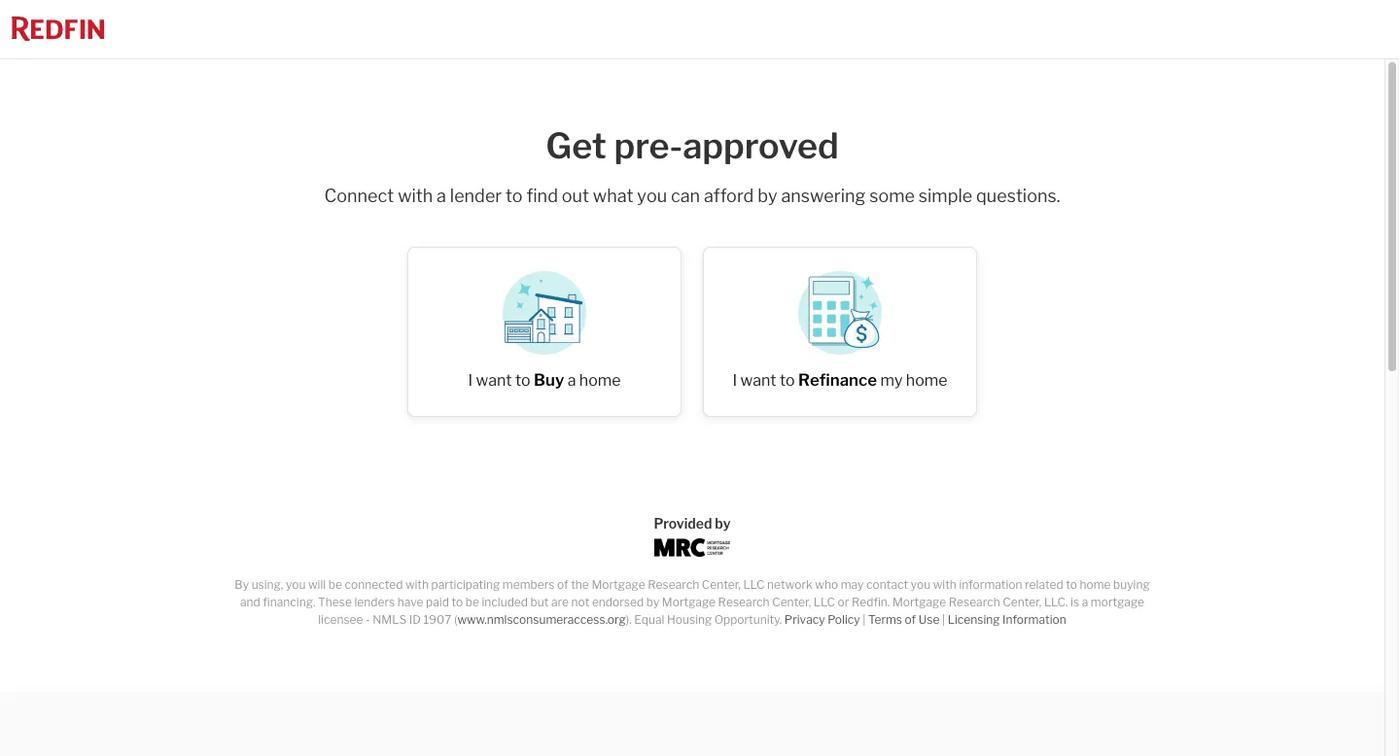 Task type: vqa. For each thing, say whether or not it's contained in the screenshot.
lenders
yes



Task type: locate. For each thing, give the bounding box(es) containing it.
| right use
[[942, 613, 945, 628]]

1 horizontal spatial be
[[466, 596, 479, 610]]

by
[[235, 578, 249, 593]]

mortgage up endorsed
[[592, 578, 645, 593]]

use
[[919, 613, 940, 628]]

by right afford
[[758, 186, 778, 206]]

be
[[328, 578, 342, 593], [466, 596, 479, 610]]

but
[[531, 596, 549, 610]]

i inside i want to refinance my home
[[733, 372, 737, 390]]

| down redfin.
[[863, 613, 866, 628]]

2 horizontal spatial a
[[1082, 596, 1089, 610]]

a right buy
[[568, 372, 576, 390]]

1907
[[423, 613, 452, 628]]

home inside "by using, you will be connected with participating members of the mortgage research center, llc network who may contact you with information related to home buying and financing. these lenders have paid to be included but are not endorsed by mortgage research center, llc or redfin. mortgage research center, llc. is a mortgage licensee - nmls id 1907 ("
[[1080, 578, 1111, 593]]

1 vertical spatial a
[[568, 372, 576, 390]]

center, up information
[[1003, 596, 1042, 610]]

want left buy
[[476, 372, 512, 390]]

1 horizontal spatial center,
[[772, 596, 811, 610]]

of left the
[[557, 578, 569, 593]]

are
[[551, 596, 569, 610]]

you up financing.
[[286, 578, 306, 593]]

0 horizontal spatial home
[[579, 372, 621, 390]]

by up "equal"
[[646, 596, 660, 610]]

).
[[626, 613, 632, 628]]

of
[[557, 578, 569, 593], [905, 613, 916, 628]]

a right is
[[1082, 596, 1089, 610]]

you right contact
[[911, 578, 931, 593]]

is
[[1071, 596, 1080, 610]]

1 horizontal spatial home
[[906, 372, 948, 390]]

home right my
[[906, 372, 948, 390]]

-
[[366, 613, 370, 628]]

to up (
[[452, 596, 463, 610]]

be up these
[[328, 578, 342, 593]]

information
[[1003, 613, 1067, 628]]

a
[[437, 186, 446, 206], [568, 372, 576, 390], [1082, 596, 1089, 610]]

0 horizontal spatial i
[[468, 372, 473, 390]]

to left buy
[[515, 372, 531, 390]]

be down participating
[[466, 596, 479, 610]]

redfin.
[[852, 596, 890, 610]]

1 horizontal spatial |
[[942, 613, 945, 628]]

0 horizontal spatial be
[[328, 578, 342, 593]]

information
[[959, 578, 1023, 593]]

by inside "by using, you will be connected with participating members of the mortgage research center, llc network who may contact you with information related to home buying and financing. these lenders have paid to be included but are not endorsed by mortgage research center, llc or redfin. mortgage research center, llc. is a mortgage licensee - nmls id 1907 ("
[[646, 596, 660, 610]]

want inside i want to buy a home
[[476, 372, 512, 390]]

|
[[863, 613, 866, 628], [942, 613, 945, 628]]

option group containing buy
[[391, 229, 994, 436]]

1 horizontal spatial want
[[741, 372, 777, 390]]

i inside i want to buy a home
[[468, 372, 473, 390]]

want
[[476, 372, 512, 390], [741, 372, 777, 390]]

to inside i want to buy a home
[[515, 372, 531, 390]]

0 vertical spatial of
[[557, 578, 569, 593]]

0 horizontal spatial by
[[646, 596, 660, 610]]

equal
[[634, 613, 665, 628]]

get pre-approved
[[546, 124, 839, 167]]

to
[[506, 186, 523, 206], [515, 372, 531, 390], [780, 372, 795, 390], [1066, 578, 1077, 593], [452, 596, 463, 610]]

of left use
[[905, 613, 916, 628]]

llc
[[743, 578, 765, 593], [814, 596, 835, 610]]

center,
[[702, 578, 741, 593], [772, 596, 811, 610], [1003, 596, 1042, 610]]

by
[[758, 186, 778, 206], [715, 516, 731, 532], [646, 596, 660, 610]]

center, down the network
[[772, 596, 811, 610]]

i for buy
[[468, 372, 473, 390]]

contact
[[867, 578, 908, 593]]

related
[[1025, 578, 1064, 593]]

lender
[[450, 186, 502, 206]]

1 i from the left
[[468, 372, 473, 390]]

to left refinance
[[780, 372, 795, 390]]

id
[[409, 613, 421, 628]]

1 vertical spatial llc
[[814, 596, 835, 610]]

1 want from the left
[[476, 372, 512, 390]]

licensee
[[318, 613, 363, 628]]

with up use
[[933, 578, 957, 593]]

i for refinance
[[733, 372, 737, 390]]

a left lender
[[437, 186, 446, 206]]

these
[[318, 596, 352, 610]]

llc up privacy policy link
[[814, 596, 835, 610]]

0 horizontal spatial want
[[476, 372, 512, 390]]

research up the licensing
[[949, 596, 1000, 610]]

2 i from the left
[[733, 372, 737, 390]]

to left find
[[506, 186, 523, 206]]

1 horizontal spatial a
[[568, 372, 576, 390]]

home
[[579, 372, 621, 390], [906, 372, 948, 390], [1080, 578, 1111, 593]]

home inside i want to refinance my home
[[906, 372, 948, 390]]

you
[[637, 186, 667, 206], [286, 578, 306, 593], [911, 578, 931, 593]]

buy
[[534, 371, 564, 390]]

refinance
[[798, 371, 877, 390]]

0 horizontal spatial llc
[[743, 578, 765, 593]]

with
[[398, 186, 433, 206], [405, 578, 429, 593], [933, 578, 957, 593]]

center, up opportunity.
[[702, 578, 741, 593]]

will
[[308, 578, 326, 593]]

want left refinance
[[741, 372, 777, 390]]

with up have
[[405, 578, 429, 593]]

or
[[838, 596, 849, 610]]

want inside i want to refinance my home
[[741, 372, 777, 390]]

research up 'housing'
[[648, 578, 699, 593]]

mortgage
[[592, 578, 645, 593], [662, 596, 716, 610], [893, 596, 946, 610]]

i want to refinance my home
[[733, 371, 948, 390]]

the
[[571, 578, 589, 593]]

0 vertical spatial by
[[758, 186, 778, 206]]

privacy policy link
[[785, 613, 860, 628]]

home inside i want to buy a home
[[579, 372, 621, 390]]

1 horizontal spatial i
[[733, 372, 737, 390]]

terms
[[868, 613, 903, 628]]

you left 'can'
[[637, 186, 667, 206]]

a inside i want to buy a home
[[568, 372, 576, 390]]

what
[[593, 186, 634, 206]]

mortgage research center image
[[655, 539, 730, 558]]

of for members
[[557, 578, 569, 593]]

0 horizontal spatial you
[[286, 578, 306, 593]]

1 horizontal spatial you
[[637, 186, 667, 206]]

by up mortgage research center image
[[715, 516, 731, 532]]

0 horizontal spatial of
[[557, 578, 569, 593]]

mortgage up use
[[893, 596, 946, 610]]

participating
[[431, 578, 500, 593]]

option group
[[391, 229, 994, 436]]

by using, you will be connected with participating members of the mortgage research center, llc network who may contact you with information related to home buying and financing. these lenders have paid to be included but are not endorsed by mortgage research center, llc or redfin. mortgage research center, llc. is a mortgage licensee - nmls id 1907 (
[[235, 578, 1150, 628]]

i
[[468, 372, 473, 390], [733, 372, 737, 390]]

2 vertical spatial by
[[646, 596, 660, 610]]

2 want from the left
[[741, 372, 777, 390]]

privacy
[[785, 613, 825, 628]]

simple questions.
[[919, 186, 1060, 206]]

home up the mortgage
[[1080, 578, 1111, 593]]

research up opportunity.
[[718, 596, 770, 610]]

home right buy
[[579, 372, 621, 390]]

1 horizontal spatial mortgage
[[662, 596, 716, 610]]

research
[[648, 578, 699, 593], [718, 596, 770, 610], [949, 596, 1000, 610]]

llc up opportunity.
[[743, 578, 765, 593]]

0 horizontal spatial a
[[437, 186, 446, 206]]

find
[[527, 186, 558, 206]]

1 horizontal spatial of
[[905, 613, 916, 628]]

endorsed
[[592, 596, 644, 610]]

2 vertical spatial a
[[1082, 596, 1089, 610]]

0 horizontal spatial |
[[863, 613, 866, 628]]

0 vertical spatial a
[[437, 186, 446, 206]]

1 horizontal spatial by
[[715, 516, 731, 532]]

1 vertical spatial of
[[905, 613, 916, 628]]

2 horizontal spatial mortgage
[[893, 596, 946, 610]]

mortgage up 'housing'
[[662, 596, 716, 610]]

1 vertical spatial by
[[715, 516, 731, 532]]

2 horizontal spatial by
[[758, 186, 778, 206]]

1 vertical spatial be
[[466, 596, 479, 610]]

2 horizontal spatial home
[[1080, 578, 1111, 593]]

who
[[815, 578, 838, 593]]

of inside "by using, you will be connected with participating members of the mortgage research center, llc network who may contact you with information related to home buying and financing. these lenders have paid to be included but are not endorsed by mortgage research center, llc or redfin. mortgage research center, llc. is a mortgage licensee - nmls id 1907 ("
[[557, 578, 569, 593]]



Task type: describe. For each thing, give the bounding box(es) containing it.
1 horizontal spatial research
[[718, 596, 770, 610]]

policy
[[828, 613, 860, 628]]

0 vertical spatial llc
[[743, 578, 765, 593]]

some
[[870, 186, 915, 206]]

nmls
[[373, 613, 407, 628]]

a inside "by using, you will be connected with participating members of the mortgage research center, llc network who may contact you with information related to home buying and financing. these lenders have paid to be included but are not endorsed by mortgage research center, llc or redfin. mortgage research center, llc. is a mortgage licensee - nmls id 1907 ("
[[1082, 596, 1089, 610]]

0 horizontal spatial center,
[[702, 578, 741, 593]]

and
[[240, 596, 260, 610]]

lenders
[[354, 596, 395, 610]]

to inside i want to refinance my home
[[780, 372, 795, 390]]

2 horizontal spatial you
[[911, 578, 931, 593]]

financing.
[[263, 596, 316, 610]]

to up is
[[1066, 578, 1077, 593]]

opportunity.
[[715, 613, 782, 628]]

buying
[[1114, 578, 1150, 593]]

approved
[[683, 124, 839, 167]]

paid
[[426, 596, 449, 610]]

www.nmlsconsumeraccess.org
[[457, 613, 626, 628]]

pre-
[[614, 124, 683, 167]]

llc.
[[1044, 596, 1068, 610]]

home for refinance
[[906, 372, 948, 390]]

using,
[[252, 578, 283, 593]]

2 | from the left
[[942, 613, 945, 628]]

licensing
[[948, 613, 1000, 628]]

of for terms
[[905, 613, 916, 628]]

members
[[503, 578, 555, 593]]

i want to buy a home
[[468, 371, 621, 390]]

connect with a lender to find out what you can afford by answering some simple questions.
[[324, 186, 1060, 206]]

0 vertical spatial be
[[328, 578, 342, 593]]

not
[[571, 596, 590, 610]]

0 horizontal spatial mortgage
[[592, 578, 645, 593]]

licensing information link
[[948, 613, 1067, 628]]

0 horizontal spatial research
[[648, 578, 699, 593]]

1 horizontal spatial llc
[[814, 596, 835, 610]]

want for buy
[[476, 372, 512, 390]]

connected
[[345, 578, 403, 593]]

may
[[841, 578, 864, 593]]

home for buy
[[579, 372, 621, 390]]

terms of use link
[[868, 613, 940, 628]]

afford
[[704, 186, 754, 206]]

get
[[546, 124, 607, 167]]

2 horizontal spatial center,
[[1003, 596, 1042, 610]]

can
[[671, 186, 700, 206]]

connect
[[324, 186, 394, 206]]

mortgage
[[1091, 596, 1145, 610]]

out
[[562, 186, 589, 206]]

housing
[[667, 613, 712, 628]]

www.nmlsconsumeraccess.org link
[[457, 613, 626, 628]]

(
[[454, 613, 457, 628]]

want for refinance
[[741, 372, 777, 390]]

with right connect
[[398, 186, 433, 206]]

2 horizontal spatial research
[[949, 596, 1000, 610]]

included
[[482, 596, 528, 610]]

www.nmlsconsumeraccess.org ). equal housing opportunity. privacy policy | terms of use | licensing information
[[457, 613, 1067, 628]]

my
[[881, 372, 903, 390]]

have
[[398, 596, 424, 610]]

provided
[[654, 516, 712, 532]]

1 | from the left
[[863, 613, 866, 628]]

answering
[[781, 186, 866, 206]]

network
[[767, 578, 813, 593]]

provided by
[[654, 516, 731, 532]]



